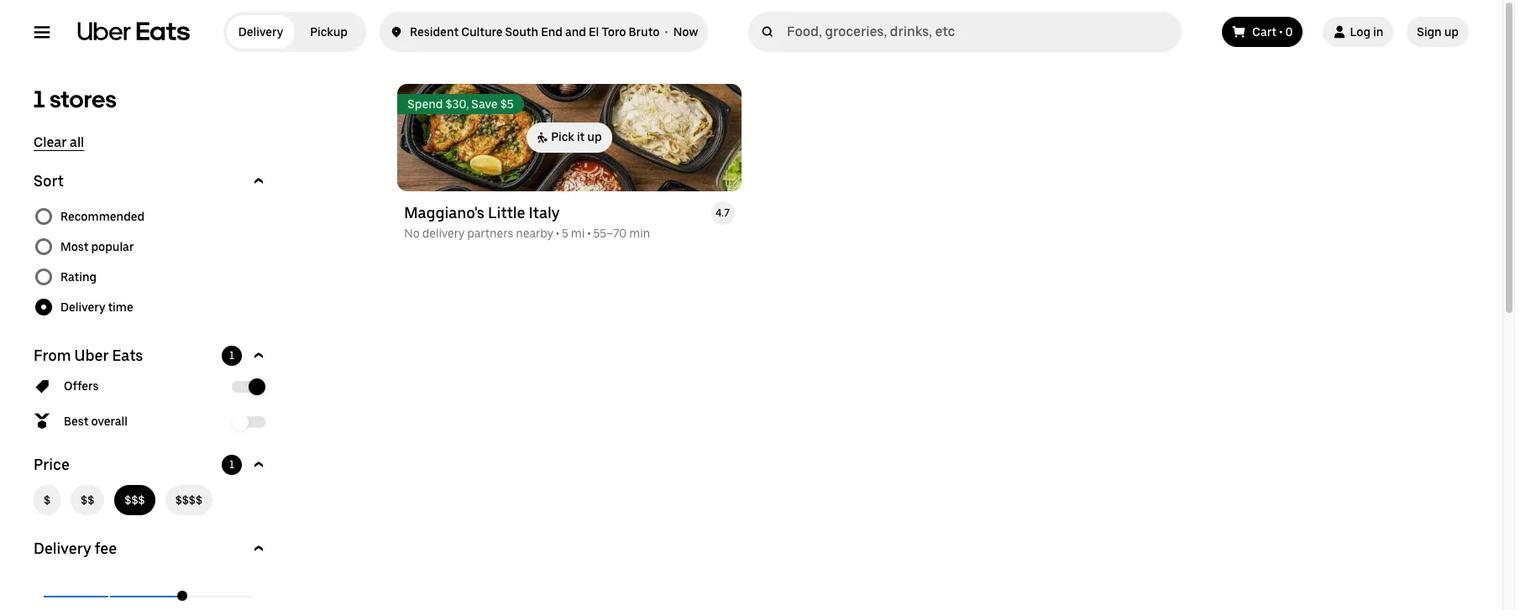 Task type: vqa. For each thing, say whether or not it's contained in the screenshot.
Breakfast
no



Task type: locate. For each thing, give the bounding box(es) containing it.
delivery left pickup
[[238, 25, 283, 39]]

Delivery radio
[[227, 15, 295, 49]]

now
[[673, 25, 698, 39]]

main navigation menu image
[[34, 24, 50, 40]]

$
[[44, 494, 50, 507]]

option group
[[34, 202, 269, 322]]

delivery for delivery fee
[[34, 540, 91, 558]]

• left now
[[665, 25, 668, 39]]

delivery
[[238, 25, 283, 39], [60, 301, 105, 314], [34, 540, 91, 558]]

log
[[1350, 25, 1371, 39]]

rating
[[60, 270, 97, 284]]

delivery for delivery time
[[60, 301, 105, 314]]

fee
[[95, 540, 117, 558]]

all
[[70, 134, 84, 150]]

Food, groceries, drinks, etc text field
[[787, 24, 1175, 40]]

best overall
[[64, 415, 128, 428]]

0 vertical spatial 1
[[34, 85, 45, 113]]

delivery inside delivery fee button
[[34, 540, 91, 558]]

1
[[34, 85, 45, 113], [229, 350, 234, 362], [229, 459, 234, 471]]

south
[[505, 25, 538, 39]]

best
[[64, 415, 88, 428]]

resident
[[410, 25, 459, 39]]

sign up link
[[1407, 17, 1469, 47]]

cart • 0
[[1252, 25, 1293, 39]]

overall
[[91, 415, 128, 428]]

0
[[1285, 25, 1293, 39]]

delivery down the rating
[[60, 301, 105, 314]]

up
[[1444, 25, 1459, 39]]

clear all button
[[34, 134, 84, 151]]

uber
[[74, 347, 109, 364]]

$$$ button
[[114, 485, 155, 516]]

culture
[[461, 25, 503, 39]]

and
[[565, 25, 586, 39]]

popular
[[91, 240, 134, 254]]

offers
[[64, 380, 99, 393]]

delivery left fee
[[34, 540, 91, 558]]

time
[[108, 301, 133, 314]]

$$$
[[125, 494, 145, 507]]

price
[[34, 456, 70, 474]]

1 vertical spatial delivery
[[60, 301, 105, 314]]

pickup
[[310, 25, 348, 39]]

log in link
[[1323, 17, 1394, 47]]

bruto
[[629, 25, 660, 39]]

1 horizontal spatial •
[[1279, 25, 1283, 39]]

clear all
[[34, 134, 84, 150]]

delivery inside option group
[[60, 301, 105, 314]]

2 vertical spatial delivery
[[34, 540, 91, 558]]

•
[[665, 25, 668, 39], [1279, 25, 1283, 39]]

eats
[[112, 347, 143, 364]]

recommended
[[60, 210, 145, 223]]

most
[[60, 240, 88, 254]]

0 horizontal spatial •
[[665, 25, 668, 39]]

• left 0
[[1279, 25, 1283, 39]]

toro
[[601, 25, 626, 39]]

from uber eats
[[34, 347, 143, 364]]

log in
[[1350, 25, 1383, 39]]

$$$$ button
[[165, 485, 213, 516]]

0 vertical spatial delivery
[[238, 25, 283, 39]]

option group containing recommended
[[34, 202, 269, 322]]

delivery inside delivery radio
[[238, 25, 283, 39]]



Task type: describe. For each thing, give the bounding box(es) containing it.
sign
[[1417, 25, 1442, 39]]

in
[[1373, 25, 1383, 39]]

sort
[[34, 172, 64, 190]]

$$
[[81, 494, 94, 507]]

2 vertical spatial 1
[[229, 459, 234, 471]]

sign up
[[1417, 25, 1459, 39]]

delivery fee
[[34, 540, 117, 558]]

deliver to image
[[390, 22, 403, 42]]

2 • from the left
[[1279, 25, 1283, 39]]

1 vertical spatial 1
[[229, 350, 234, 362]]

1 stores
[[34, 85, 117, 113]]

delivery for delivery
[[238, 25, 283, 39]]

uber eats home image
[[77, 22, 190, 42]]

clear
[[34, 134, 67, 150]]

1 • from the left
[[665, 25, 668, 39]]

Pickup radio
[[295, 15, 363, 49]]

delivery time
[[60, 301, 133, 314]]

end
[[541, 25, 563, 39]]

$ button
[[34, 485, 61, 516]]

el
[[589, 25, 599, 39]]

sort button
[[34, 171, 269, 191]]

$$$$
[[175, 494, 202, 507]]

$$ button
[[71, 485, 104, 516]]

cart
[[1252, 25, 1277, 39]]

delivery fee button
[[34, 539, 269, 559]]

stores
[[50, 85, 117, 113]]

most popular
[[60, 240, 134, 254]]

from
[[34, 347, 71, 364]]

resident culture south end and el toro bruto • now
[[410, 25, 698, 39]]



